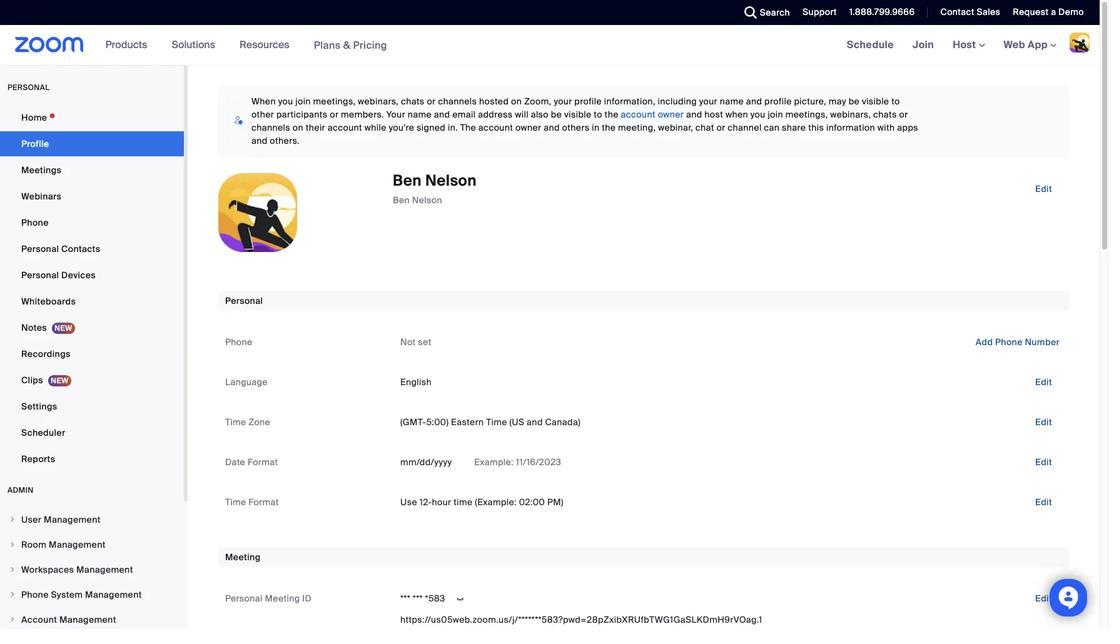 Task type: locate. For each thing, give the bounding box(es) containing it.
https://us05web.zoom.us/j/*******583?pwd=28pzxibxrufbtwg1gaslkdmh9rvoag.1
[[401, 615, 763, 626]]

whiteboards
[[21, 296, 76, 307]]

channels
[[438, 96, 477, 107], [252, 122, 290, 133]]

visible up with on the right
[[863, 96, 890, 107]]

5:00)
[[427, 417, 449, 428]]

2 right image from the top
[[9, 567, 16, 574]]

right image inside account management menu item
[[9, 617, 16, 624]]

chats up with on the right
[[874, 109, 898, 120]]

personal meeting id
[[225, 593, 312, 605]]

profile up can
[[765, 96, 792, 107]]

personal contacts link
[[0, 237, 184, 262]]

channels up email
[[438, 96, 477, 107]]

0 horizontal spatial on
[[293, 122, 304, 133]]

time left (us
[[487, 417, 508, 428]]

and up when
[[747, 96, 763, 107]]

0 vertical spatial the
[[605, 109, 619, 120]]

edit button for personal meeting id
[[1026, 589, 1063, 609]]

0 vertical spatial format
[[248, 457, 278, 468]]

profile up and host when you join meetings, webinars, chats or channels on their account while you're signed in. the account owner and others in the meeting, webinar, chat or channel can share this information with apps and others.
[[575, 96, 602, 107]]

devices
[[61, 270, 96, 281]]

meetings, inside when you join meetings, webinars, chats or channels hosted on zoom, your profile information, including your name and profile picture, may be visible to other participants or members. your name and email address will also be visible to the
[[313, 96, 356, 107]]

account owner link
[[621, 109, 684, 120]]

time for use 12-hour time (example: 02:00 pm)
[[225, 497, 246, 508]]

1 your from the left
[[554, 96, 573, 107]]

webinars
[[21, 191, 61, 202]]

phone up account
[[21, 590, 49, 601]]

you up channel
[[751, 109, 766, 120]]

edit button
[[1026, 179, 1063, 199], [1026, 372, 1063, 392], [1026, 413, 1063, 433], [1026, 453, 1063, 473], [1026, 493, 1063, 513], [1026, 589, 1063, 609]]

0 vertical spatial be
[[849, 96, 860, 107]]

time format
[[225, 497, 279, 508]]

add
[[976, 337, 994, 348]]

1 right image from the top
[[9, 541, 16, 549]]

name up when
[[720, 96, 744, 107]]

5 edit button from the top
[[1026, 493, 1063, 513]]

format right date
[[248, 457, 278, 468]]

the inside and host when you join meetings, webinars, chats or channels on their account while you're signed in. the account owner and others in the meeting, webinar, chat or channel can share this information with apps and others.
[[602, 122, 616, 133]]

be right also
[[551, 109, 562, 120]]

0 horizontal spatial meetings,
[[313, 96, 356, 107]]

be right may
[[849, 96, 860, 107]]

or up 'apps'
[[900, 109, 909, 120]]

0 horizontal spatial your
[[554, 96, 573, 107]]

1 vertical spatial meeting
[[265, 593, 300, 605]]

management inside room management 'menu item'
[[49, 540, 106, 551]]

account
[[21, 615, 57, 626]]

1 vertical spatial channels
[[252, 122, 290, 133]]

meeting left id
[[265, 593, 300, 605]]

4 edit button from the top
[[1026, 453, 1063, 473]]

and
[[747, 96, 763, 107], [434, 109, 450, 120], [687, 109, 703, 120], [544, 122, 560, 133], [252, 135, 268, 146], [527, 417, 543, 428]]

2 right image from the top
[[9, 592, 16, 599]]

right image for room management
[[9, 541, 16, 549]]

2 your from the left
[[700, 96, 718, 107]]

1 vertical spatial visible
[[565, 109, 592, 120]]

you up participants
[[278, 96, 293, 107]]

personal devices link
[[0, 263, 184, 288]]

time left zone
[[225, 417, 246, 428]]

or down host
[[717, 122, 726, 133]]

1 vertical spatial owner
[[516, 122, 542, 133]]

0 vertical spatial meetings,
[[313, 96, 356, 107]]

management inside user management menu item
[[44, 515, 101, 526]]

0 vertical spatial owner
[[658, 109, 684, 120]]

format for date format
[[248, 457, 278, 468]]

personal for personal
[[225, 295, 263, 307]]

0 horizontal spatial account
[[328, 122, 362, 133]]

to up with on the right
[[892, 96, 901, 107]]

management up room management
[[44, 515, 101, 526]]

1.888.799.9666 button
[[841, 0, 919, 25], [850, 6, 915, 18]]

1 vertical spatial join
[[768, 109, 784, 120]]

1 horizontal spatial profile
[[765, 96, 792, 107]]

visible
[[863, 96, 890, 107], [565, 109, 592, 120]]

2 *** from the left
[[413, 593, 423, 605]]

date format
[[225, 457, 278, 468]]

5 edit from the top
[[1036, 497, 1053, 508]]

join
[[913, 38, 935, 51]]

***
[[401, 593, 411, 605], [413, 593, 423, 605]]

0 vertical spatial on
[[511, 96, 522, 107]]

0 vertical spatial nelson
[[426, 171, 477, 190]]

products
[[106, 38, 147, 51]]

meeting
[[225, 552, 261, 563], [265, 593, 300, 605]]

1 horizontal spatial webinars,
[[831, 109, 872, 120]]

room management menu item
[[0, 533, 184, 557]]

others
[[563, 122, 590, 133]]

right image left workspaces
[[9, 567, 16, 574]]

0 horizontal spatial owner
[[516, 122, 542, 133]]

0 vertical spatial chats
[[401, 96, 425, 107]]

meeting up personal meeting id
[[225, 552, 261, 563]]

2 edit button from the top
[[1026, 372, 1063, 392]]

use 12-hour time (example: 02:00 pm)
[[401, 497, 564, 508]]

0 horizontal spatial name
[[408, 109, 432, 120]]

1 horizontal spatial channels
[[438, 96, 477, 107]]

meetings, up members. in the left top of the page
[[313, 96, 356, 107]]

join inside when you join meetings, webinars, chats or channels hosted on zoom, your profile information, including your name and profile picture, may be visible to other participants or members. your name and email address will also be visible to the
[[296, 96, 311, 107]]

workspaces management menu item
[[0, 558, 184, 582]]

account down members. in the left top of the page
[[328, 122, 362, 133]]

edit button for time zone
[[1026, 413, 1063, 433]]

3 right image from the top
[[9, 617, 16, 624]]

personal
[[8, 83, 50, 93]]

edit for language
[[1036, 377, 1053, 388]]

0 horizontal spatial profile
[[575, 96, 602, 107]]

phone right add
[[996, 337, 1023, 348]]

pm)
[[548, 497, 564, 508]]

right image inside workspaces management menu item
[[9, 567, 16, 574]]

add phone number button
[[966, 332, 1070, 352]]

right image inside user management menu item
[[9, 516, 16, 524]]

1 profile from the left
[[575, 96, 602, 107]]

1 horizontal spatial your
[[700, 96, 718, 107]]

name up signed
[[408, 109, 432, 120]]

on up will
[[511, 96, 522, 107]]

0 horizontal spatial channels
[[252, 122, 290, 133]]

on down participants
[[293, 122, 304, 133]]

account down address
[[479, 122, 513, 133]]

this
[[809, 122, 825, 133]]

1 vertical spatial format
[[249, 497, 279, 508]]

name
[[720, 96, 744, 107], [408, 109, 432, 120]]

2 ben from the top
[[393, 195, 410, 206]]

members.
[[341, 109, 384, 120]]

right image left user
[[9, 516, 16, 524]]

1 horizontal spatial visible
[[863, 96, 890, 107]]

format for time format
[[249, 497, 279, 508]]

apps
[[898, 122, 919, 133]]

1 vertical spatial the
[[602, 122, 616, 133]]

11/16/2023
[[516, 457, 562, 468]]

phone system management menu item
[[0, 583, 184, 607]]

0 horizontal spatial ***
[[401, 593, 411, 605]]

right image for phone
[[9, 592, 16, 599]]

schedule
[[847, 38, 895, 51]]

owner down will
[[516, 122, 542, 133]]

0 vertical spatial right image
[[9, 516, 16, 524]]

you
[[278, 96, 293, 107], [751, 109, 766, 120]]

02:00
[[519, 497, 545, 508]]

join inside and host when you join meetings, webinars, chats or channels on their account while you're signed in. the account owner and others in the meeting, webinar, chat or channel can share this information with apps and others.
[[768, 109, 784, 120]]

address
[[478, 109, 513, 120]]

1 vertical spatial to
[[594, 109, 603, 120]]

right image
[[9, 541, 16, 549], [9, 567, 16, 574], [9, 617, 16, 624]]

show personal meeting id image
[[450, 594, 471, 605]]

on
[[511, 96, 522, 107], [293, 122, 304, 133]]

right image left 'system'
[[9, 592, 16, 599]]

information,
[[605, 96, 656, 107]]

0 horizontal spatial webinars,
[[358, 96, 399, 107]]

id
[[303, 593, 312, 605]]

0 vertical spatial join
[[296, 96, 311, 107]]

(us
[[510, 417, 525, 428]]

account owner
[[621, 109, 684, 120]]

scheduler
[[21, 428, 65, 439]]

3 edit button from the top
[[1026, 413, 1063, 433]]

1 horizontal spatial ***
[[413, 593, 423, 605]]

1 horizontal spatial meetings,
[[786, 109, 828, 120]]

1 horizontal spatial chats
[[874, 109, 898, 120]]

1 horizontal spatial on
[[511, 96, 522, 107]]

1 vertical spatial name
[[408, 109, 432, 120]]

account management
[[21, 615, 116, 626]]

products button
[[106, 25, 153, 65]]

3 edit from the top
[[1036, 417, 1053, 428]]

1 horizontal spatial meeting
[[265, 593, 300, 605]]

right image inside room management 'menu item'
[[9, 541, 16, 549]]

your right 'zoom,' on the left top
[[554, 96, 573, 107]]

1 right image from the top
[[9, 516, 16, 524]]

management up workspaces management
[[49, 540, 106, 551]]

1 vertical spatial meetings,
[[786, 109, 828, 120]]

0 horizontal spatial you
[[278, 96, 293, 107]]

join up can
[[768, 109, 784, 120]]

1 vertical spatial you
[[751, 109, 766, 120]]

phone down webinars
[[21, 217, 49, 228]]

profile picture image
[[1070, 33, 1090, 53]]

visible up others
[[565, 109, 592, 120]]

(gmt-5:00) eastern time (us and canada)
[[401, 417, 581, 428]]

webinar,
[[659, 122, 694, 133]]

0 horizontal spatial meeting
[[225, 552, 261, 563]]

webinars, up members. in the left top of the page
[[358, 96, 399, 107]]

(gmt-
[[401, 417, 427, 428]]

webinars, up information
[[831, 109, 872, 120]]

right image
[[9, 516, 16, 524], [9, 592, 16, 599]]

0 horizontal spatial visible
[[565, 109, 592, 120]]

1 vertical spatial be
[[551, 109, 562, 120]]

1 horizontal spatial you
[[751, 109, 766, 120]]

canada)
[[546, 417, 581, 428]]

management inside account management menu item
[[59, 615, 116, 626]]

1 vertical spatial chats
[[874, 109, 898, 120]]

management inside workspaces management menu item
[[76, 565, 133, 576]]

format down "date format"
[[249, 497, 279, 508]]

add phone number
[[976, 337, 1060, 348]]

1 vertical spatial webinars,
[[831, 109, 872, 120]]

1 vertical spatial right image
[[9, 592, 16, 599]]

6 edit from the top
[[1036, 593, 1053, 605]]

management down phone system management menu item at the bottom left of the page
[[59, 615, 116, 626]]

nelson
[[426, 171, 477, 190], [412, 195, 443, 206]]

1 horizontal spatial join
[[768, 109, 784, 120]]

2 edit from the top
[[1036, 377, 1053, 388]]

0 vertical spatial ben
[[393, 171, 422, 190]]

notes link
[[0, 315, 184, 341]]

0 vertical spatial name
[[720, 96, 744, 107]]

to up in at right
[[594, 109, 603, 120]]

be
[[849, 96, 860, 107], [551, 109, 562, 120]]

1 vertical spatial ben
[[393, 195, 410, 206]]

the down information,
[[605, 109, 619, 120]]

1 edit from the top
[[1036, 183, 1053, 195]]

owner up webinar,
[[658, 109, 684, 120]]

banner
[[0, 25, 1100, 66]]

1 vertical spatial nelson
[[412, 195, 443, 206]]

0 horizontal spatial join
[[296, 96, 311, 107]]

personal devices
[[21, 270, 96, 281]]

your up host
[[700, 96, 718, 107]]

2 vertical spatial right image
[[9, 617, 16, 624]]

right image inside phone system management menu item
[[9, 592, 16, 599]]

0 vertical spatial to
[[892, 96, 901, 107]]

1 horizontal spatial account
[[479, 122, 513, 133]]

ben nelson ben nelson
[[393, 171, 477, 206]]

management up account management menu item
[[85, 590, 142, 601]]

when you join meetings, webinars, chats or channels hosted on zoom, your profile information, including your name and profile picture, may be visible to other participants or members. your name and email address will also be visible to the
[[252, 96, 901, 120]]

0 horizontal spatial chats
[[401, 96, 425, 107]]

edit
[[1036, 183, 1053, 195], [1036, 377, 1053, 388], [1036, 417, 1053, 428], [1036, 457, 1053, 468], [1036, 497, 1053, 508], [1036, 593, 1053, 605]]

settings link
[[0, 394, 184, 419]]

channels down other
[[252, 122, 290, 133]]

0 vertical spatial channels
[[438, 96, 477, 107]]

0 vertical spatial visible
[[863, 96, 890, 107]]

1 horizontal spatial be
[[849, 96, 860, 107]]

ben
[[393, 171, 422, 190], [393, 195, 410, 206]]

time down date
[[225, 497, 246, 508]]

user photo image
[[218, 173, 297, 252]]

workspaces
[[21, 565, 74, 576]]

chats inside and host when you join meetings, webinars, chats or channels on their account while you're signed in. the account owner and others in the meeting, webinar, chat or channel can share this information with apps and others.
[[874, 109, 898, 120]]

right image left room
[[9, 541, 16, 549]]

account up the meeting,
[[621, 109, 656, 120]]

webinars, inside and host when you join meetings, webinars, chats or channels on their account while you're signed in. the account owner and others in the meeting, webinar, chat or channel can share this information with apps and others.
[[831, 109, 872, 120]]

right image left account
[[9, 617, 16, 624]]

0 vertical spatial you
[[278, 96, 293, 107]]

language
[[225, 377, 268, 388]]

format
[[248, 457, 278, 468], [249, 497, 279, 508]]

not
[[401, 337, 416, 348]]

contact sales link
[[932, 0, 1004, 25], [941, 6, 1001, 18]]

support link
[[794, 0, 841, 25], [803, 6, 837, 18]]

and host when you join meetings, webinars, chats or channels on their account while you're signed in. the account owner and others in the meeting, webinar, chat or channel can share this information with apps and others.
[[252, 109, 919, 146]]

1 vertical spatial right image
[[9, 567, 16, 574]]

0 horizontal spatial to
[[594, 109, 603, 120]]

meetings, down picture,
[[786, 109, 828, 120]]

meetings, inside and host when you join meetings, webinars, chats or channels on their account while you're signed in. the account owner and others in the meeting, webinar, chat or channel can share this information with apps and others.
[[786, 109, 828, 120]]

chats up your
[[401, 96, 425, 107]]

0 vertical spatial right image
[[9, 541, 16, 549]]

while
[[365, 122, 387, 133]]

you inside when you join meetings, webinars, chats or channels hosted on zoom, your profile information, including your name and profile picture, may be visible to other participants or members. your name and email address will also be visible to the
[[278, 96, 293, 107]]

edit button for time format
[[1026, 493, 1063, 513]]

number
[[1026, 337, 1060, 348]]

6 edit button from the top
[[1026, 589, 1063, 609]]

1 vertical spatial on
[[293, 122, 304, 133]]

not set
[[401, 337, 432, 348]]

1 horizontal spatial owner
[[658, 109, 684, 120]]

and right (us
[[527, 417, 543, 428]]

management down room management 'menu item'
[[76, 565, 133, 576]]

signed
[[417, 122, 446, 133]]

0 vertical spatial webinars,
[[358, 96, 399, 107]]

time zone
[[225, 417, 271, 428]]

join up participants
[[296, 96, 311, 107]]

hour
[[432, 497, 452, 508]]

use
[[401, 497, 417, 508]]

the right in at right
[[602, 122, 616, 133]]

owner inside and host when you join meetings, webinars, chats or channels on their account while you're signed in. the account owner and others in the meeting, webinar, chat or channel can share this information with apps and others.
[[516, 122, 542, 133]]

profile link
[[0, 131, 184, 156]]



Task type: vqa. For each thing, say whether or not it's contained in the screenshot.
Decrease Indent image
no



Task type: describe. For each thing, give the bounding box(es) containing it.
contact sales
[[941, 6, 1001, 18]]

others.
[[270, 135, 300, 146]]

user management menu item
[[0, 508, 184, 532]]

on inside when you join meetings, webinars, chats or channels hosted on zoom, your profile information, including your name and profile picture, may be visible to other participants or members. your name and email address will also be visible to the
[[511, 96, 522, 107]]

1.888.799.9666
[[850, 6, 915, 18]]

personal menu menu
[[0, 105, 184, 473]]

account management menu item
[[0, 608, 184, 630]]

or up signed
[[427, 96, 436, 107]]

web app button
[[1004, 38, 1057, 51]]

their
[[306, 122, 325, 133]]

channels inside when you join meetings, webinars, chats or channels hosted on zoom, your profile information, including your name and profile picture, may be visible to other participants or members. your name and email address will also be visible to the
[[438, 96, 477, 107]]

&
[[343, 38, 351, 52]]

recordings link
[[0, 342, 184, 367]]

solutions button
[[172, 25, 221, 65]]

other
[[252, 109, 274, 120]]

your
[[387, 109, 406, 120]]

request
[[1014, 6, 1049, 18]]

when
[[252, 96, 276, 107]]

room
[[21, 540, 47, 551]]

management for user management
[[44, 515, 101, 526]]

host
[[705, 109, 724, 120]]

clips link
[[0, 368, 184, 393]]

1 *** from the left
[[401, 593, 411, 605]]

schedule link
[[838, 25, 904, 65]]

and up in.
[[434, 109, 450, 120]]

with
[[878, 122, 896, 133]]

2 profile from the left
[[765, 96, 792, 107]]

demo
[[1059, 6, 1085, 18]]

admin menu menu
[[0, 508, 184, 630]]

meetings
[[21, 165, 62, 176]]

channels inside and host when you join meetings, webinars, chats or channels on their account while you're signed in. the account owner and others in the meeting, webinar, chat or channel can share this information with apps and others.
[[252, 122, 290, 133]]

web
[[1004, 38, 1026, 51]]

12-
[[420, 497, 432, 508]]

product information navigation
[[96, 25, 397, 66]]

management for account management
[[59, 615, 116, 626]]

set
[[418, 337, 432, 348]]

phone inside phone link
[[21, 217, 49, 228]]

phone system management
[[21, 590, 142, 601]]

recordings
[[21, 349, 71, 360]]

plans & pricing
[[314, 38, 387, 52]]

hosted
[[479, 96, 509, 107]]

right image for user
[[9, 516, 16, 524]]

meetings link
[[0, 158, 184, 183]]

in.
[[448, 122, 458, 133]]

time
[[454, 497, 473, 508]]

will
[[515, 109, 529, 120]]

meetings navigation
[[838, 25, 1100, 66]]

plans
[[314, 38, 341, 52]]

the inside when you join meetings, webinars, chats or channels hosted on zoom, your profile information, including your name and profile picture, may be visible to other participants or members. your name and email address will also be visible to the
[[605, 109, 619, 120]]

email
[[453, 109, 476, 120]]

0 vertical spatial meeting
[[225, 552, 261, 563]]

web app
[[1004, 38, 1048, 51]]

may
[[829, 96, 847, 107]]

personal for personal devices
[[21, 270, 59, 281]]

user management
[[21, 515, 101, 526]]

*** *** *583
[[401, 593, 445, 605]]

pricing
[[353, 38, 387, 52]]

phone inside phone system management menu item
[[21, 590, 49, 601]]

mm/dd/yyyy
[[401, 457, 452, 468]]

personal for personal meeting id
[[225, 593, 263, 605]]

contacts
[[61, 244, 100, 255]]

scheduler link
[[0, 421, 184, 446]]

edit button for language
[[1026, 372, 1063, 392]]

right image for workspaces management
[[9, 567, 16, 574]]

and down also
[[544, 122, 560, 133]]

personal for personal contacts
[[21, 244, 59, 255]]

search
[[760, 7, 791, 18]]

participants
[[277, 109, 328, 120]]

personal contacts
[[21, 244, 100, 255]]

solutions
[[172, 38, 215, 51]]

on inside and host when you join meetings, webinars, chats or channels on their account while you're signed in. the account owner and others in the meeting, webinar, chat or channel can share this information with apps and others.
[[293, 122, 304, 133]]

and up chat
[[687, 109, 703, 120]]

in
[[592, 122, 600, 133]]

edit for time zone
[[1036, 417, 1053, 428]]

1 horizontal spatial to
[[892, 96, 901, 107]]

1 horizontal spatial name
[[720, 96, 744, 107]]

host
[[953, 38, 979, 51]]

app
[[1028, 38, 1048, 51]]

search button
[[735, 0, 794, 25]]

phone inside the add phone number button
[[996, 337, 1023, 348]]

chat
[[696, 122, 715, 133]]

sales
[[977, 6, 1001, 18]]

or left members. in the left top of the page
[[330, 109, 339, 120]]

edit for personal meeting id
[[1036, 593, 1053, 605]]

channel
[[728, 122, 762, 133]]

zoom logo image
[[15, 37, 84, 53]]

0 horizontal spatial be
[[551, 109, 562, 120]]

phone up "language"
[[225, 337, 253, 348]]

management for room management
[[49, 540, 106, 551]]

share
[[783, 122, 807, 133]]

a
[[1052, 6, 1057, 18]]

room management
[[21, 540, 106, 551]]

notes
[[21, 322, 47, 334]]

settings
[[21, 401, 57, 413]]

resources button
[[240, 25, 295, 65]]

1 edit button from the top
[[1026, 179, 1063, 199]]

support
[[803, 6, 837, 18]]

also
[[531, 109, 549, 120]]

1 ben from the top
[[393, 171, 422, 190]]

4 edit from the top
[[1036, 457, 1053, 468]]

you inside and host when you join meetings, webinars, chats or channels on their account while you're signed in. the account owner and others in the meeting, webinar, chat or channel can share this information with apps and others.
[[751, 109, 766, 120]]

2 horizontal spatial account
[[621, 109, 656, 120]]

you're
[[389, 122, 415, 133]]

workspaces management
[[21, 565, 133, 576]]

eastern
[[451, 417, 484, 428]]

edit for time format
[[1036, 497, 1053, 508]]

picture,
[[795, 96, 827, 107]]

clips
[[21, 375, 43, 386]]

example: 11/16/2023
[[472, 457, 562, 468]]

banner containing products
[[0, 25, 1100, 66]]

home
[[21, 112, 47, 123]]

zone
[[249, 417, 271, 428]]

whiteboards link
[[0, 289, 184, 314]]

can
[[765, 122, 780, 133]]

management inside phone system management menu item
[[85, 590, 142, 601]]

webinars, inside when you join meetings, webinars, chats or channels hosted on zoom, your profile information, including your name and profile picture, may be visible to other participants or members. your name and email address will also be visible to the
[[358, 96, 399, 107]]

right image for account management
[[9, 617, 16, 624]]

and left the others.
[[252, 135, 268, 146]]

including
[[658, 96, 697, 107]]

chats inside when you join meetings, webinars, chats or channels hosted on zoom, your profile information, including your name and profile picture, may be visible to other participants or members. your name and email address will also be visible to the
[[401, 96, 425, 107]]

management for workspaces management
[[76, 565, 133, 576]]

edit user photo image
[[248, 207, 268, 218]]

join link
[[904, 25, 944, 65]]

time for (gmt-5:00) eastern time (us and canada)
[[225, 417, 246, 428]]



